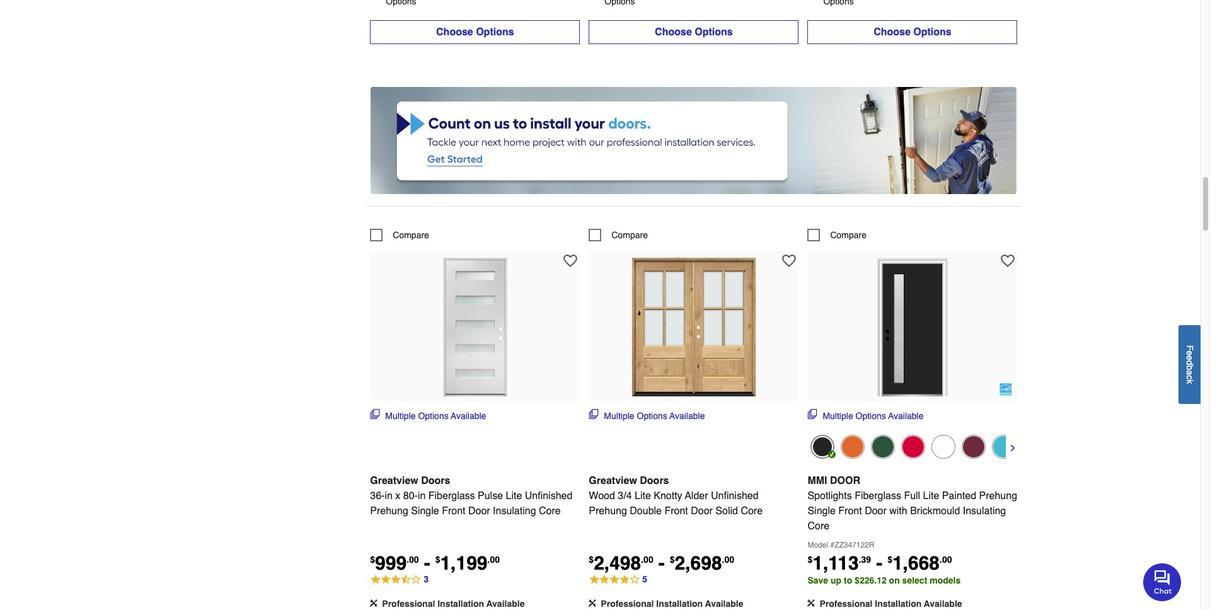 Task type: locate. For each thing, give the bounding box(es) containing it.
0 horizontal spatial front
[[442, 506, 465, 517]]

to
[[844, 576, 852, 586]]

c
[[1185, 375, 1195, 379]]

0 horizontal spatial greatview
[[370, 475, 418, 487]]

3 lite from the left
[[923, 491, 939, 502]]

greatview up wood
[[589, 475, 637, 487]]

$ 1,113 .39 - $ 1,668 .00
[[808, 552, 952, 574]]

e
[[1185, 350, 1195, 355], [1185, 355, 1195, 360]]

compare inside 5013060343 element
[[612, 230, 648, 240]]

x
[[395, 491, 400, 502]]

assembly image down 3.5 stars image
[[370, 599, 378, 607]]

$226.12
[[855, 576, 887, 586]]

red saffron image
[[901, 435, 925, 459]]

assembly image down save
[[808, 599, 815, 607]]

- right 5
[[658, 552, 665, 574]]

2 horizontal spatial choose
[[874, 26, 911, 38]]

fiberglass inside greatview doors 36-in x 80-in fiberglass pulse lite unfinished prehung single front door insulating core
[[428, 491, 475, 502]]

0 horizontal spatial fiberglass
[[428, 491, 475, 502]]

1,199
[[440, 552, 487, 574]]

greatview up 'x'
[[370, 475, 418, 487]]

front inside greatview doors wood 3/4 lite knotty alder unfinished prehung double front door solid core
[[665, 506, 688, 517]]

1 choose options from the left
[[436, 26, 514, 38]]

- right 999
[[424, 552, 430, 574]]

door down pulse
[[468, 506, 490, 517]]

0 horizontal spatial multiple options available link
[[370, 409, 486, 423]]

.00 up 3.5 stars image
[[407, 555, 419, 565]]

b
[[1185, 365, 1195, 370]]

.00
[[407, 555, 419, 565], [487, 555, 500, 565], [641, 555, 653, 565], [722, 555, 734, 565], [940, 555, 952, 565]]

door
[[830, 475, 860, 487]]

-
[[424, 552, 430, 574], [658, 552, 665, 574], [876, 552, 882, 574]]

unfinished inside greatview doors 36-in x 80-in fiberglass pulse lite unfinished prehung single front door insulating core
[[525, 491, 572, 502]]

professional down 4 stars image
[[601, 599, 654, 609]]

installation
[[437, 599, 484, 609], [656, 599, 703, 609], [875, 599, 922, 609]]

1 greatview from the left
[[370, 475, 418, 487]]

3 professional installation available from the left
[[820, 599, 962, 609]]

prehung inside greatview doors 36-in x 80-in fiberglass pulse lite unfinished prehung single front door insulating core
[[370, 506, 408, 517]]

2 horizontal spatial lite
[[923, 491, 939, 502]]

multiple
[[385, 411, 416, 421], [604, 411, 634, 421], [823, 411, 853, 421]]

lite up double
[[635, 491, 651, 502]]

multiple options available for greatview doors wood 3/4 lite knotty alder unfinished prehung double front door solid core image
[[604, 411, 705, 421]]

2 horizontal spatial multiple options available
[[823, 411, 924, 421]]

$ up 4 stars image
[[589, 555, 594, 565]]

2 horizontal spatial installation
[[875, 599, 922, 609]]

professional installation available down 3 button
[[382, 599, 525, 609]]

- for 2,698
[[658, 552, 665, 574]]

professional down 3.5 stars image
[[382, 599, 435, 609]]

.00 for 999
[[487, 555, 500, 565]]

1 horizontal spatial choose
[[655, 26, 692, 38]]

0 horizontal spatial insulating
[[493, 506, 536, 517]]

core
[[539, 506, 561, 517], [741, 506, 763, 517], [808, 521, 829, 532]]

.00 up 5
[[641, 555, 653, 565]]

compare for 5001513819 element
[[830, 230, 867, 240]]

2 insulating from the left
[[963, 506, 1006, 517]]

heart outline image
[[564, 254, 577, 268], [1001, 254, 1015, 268]]

0 horizontal spatial heart outline image
[[564, 254, 577, 268]]

2 unfinished from the left
[[711, 491, 759, 502]]

assembly image
[[370, 599, 378, 607], [589, 599, 596, 607], [808, 599, 815, 607]]

3 professional from the left
[[820, 599, 873, 609]]

1 - from the left
[[424, 552, 430, 574]]

2 compare from the left
[[612, 230, 648, 240]]

greatview inside greatview doors wood 3/4 lite knotty alder unfinished prehung double front door solid core
[[589, 475, 637, 487]]

1 horizontal spatial multiple options available link
[[589, 409, 705, 423]]

1 horizontal spatial professional installation available
[[601, 599, 743, 609]]

1 heart outline image from the left
[[564, 254, 577, 268]]

1 horizontal spatial in
[[418, 491, 426, 502]]

installation down on at the bottom of page
[[875, 599, 922, 609]]

1 horizontal spatial multiple options available
[[604, 411, 705, 421]]

1 horizontal spatial core
[[741, 506, 763, 517]]

2 fiberglass from the left
[[855, 491, 901, 502]]

$2,498.00-$2,698.00 element
[[589, 552, 734, 574]]

2 - from the left
[[658, 552, 665, 574]]

0 horizontal spatial in
[[385, 491, 393, 502]]

3 door from the left
[[865, 506, 887, 517]]

1,668
[[892, 552, 940, 574]]

.00 inside the $ 1,113 .39 - $ 1,668 .00
[[940, 555, 952, 565]]

insulating inside mmi door spotlights fiberglass full lite painted prehung single front door with brickmould insulating core
[[963, 506, 1006, 517]]

1 horizontal spatial -
[[658, 552, 665, 574]]

5 .00 from the left
[[940, 555, 952, 565]]

options
[[476, 26, 514, 38], [695, 26, 733, 38], [913, 26, 951, 38], [418, 411, 449, 421], [637, 411, 667, 421], [856, 411, 886, 421]]

2,498
[[594, 552, 641, 574]]

insulating down pulse
[[493, 506, 536, 517]]

1 horizontal spatial front
[[665, 506, 688, 517]]

a
[[1185, 370, 1195, 375]]

unfinished left wood
[[525, 491, 572, 502]]

front inside mmi door spotlights fiberglass full lite painted prehung single front door with brickmould insulating core
[[838, 506, 862, 517]]

0 horizontal spatial door
[[468, 506, 490, 517]]

2 in from the left
[[418, 491, 426, 502]]

2 front from the left
[[665, 506, 688, 517]]

0 horizontal spatial installation
[[437, 599, 484, 609]]

4 stars image
[[589, 573, 648, 588]]

2 horizontal spatial professional installation available
[[820, 599, 962, 609]]

fiberglass up with
[[855, 491, 901, 502]]

2 horizontal spatial choose options
[[874, 26, 951, 38]]

2 single from the left
[[808, 506, 836, 517]]

0 horizontal spatial choose
[[436, 26, 473, 38]]

1 horizontal spatial unfinished
[[711, 491, 759, 502]]

1 horizontal spatial greatview
[[589, 475, 637, 487]]

0 horizontal spatial multiple
[[385, 411, 416, 421]]

on
[[889, 576, 900, 586]]

$
[[370, 555, 375, 565], [435, 555, 440, 565], [589, 555, 594, 565], [670, 555, 675, 565], [808, 555, 812, 565], [887, 555, 892, 565]]

1 doors from the left
[[421, 475, 450, 487]]

3 front from the left
[[838, 506, 862, 517]]

2 .00 from the left
[[487, 555, 500, 565]]

2 door from the left
[[691, 506, 713, 517]]

model # zz347122r
[[808, 541, 874, 550]]

0 horizontal spatial choose options
[[436, 26, 514, 38]]

36-
[[370, 491, 385, 502]]

0 horizontal spatial multiple options available
[[385, 411, 486, 421]]

compare inside 5001513819 element
[[830, 230, 867, 240]]

e up b
[[1185, 355, 1195, 360]]

- right .39
[[876, 552, 882, 574]]

door
[[468, 506, 490, 517], [691, 506, 713, 517], [865, 506, 887, 517]]

3 choose options link from the left
[[808, 20, 1017, 44]]

1 unfinished from the left
[[525, 491, 572, 502]]

doors inside greatview doors 36-in x 80-in fiberglass pulse lite unfinished prehung single front door insulating core
[[421, 475, 450, 487]]

1 horizontal spatial professional
[[601, 599, 654, 609]]

compare
[[393, 230, 429, 240], [612, 230, 648, 240], [830, 230, 867, 240]]

0 horizontal spatial compare
[[393, 230, 429, 240]]

available
[[451, 411, 486, 421], [669, 411, 705, 421], [888, 411, 924, 421], [486, 599, 525, 609], [705, 599, 743, 609], [924, 599, 962, 609]]

0 horizontal spatial prehung
[[370, 506, 408, 517]]

2 doors from the left
[[640, 475, 669, 487]]

alder
[[685, 491, 708, 502]]

heart outline image
[[782, 254, 796, 268]]

2,698
[[675, 552, 722, 574]]

prehung
[[979, 491, 1017, 502], [370, 506, 408, 517], [589, 506, 627, 517]]

insulating down the painted
[[963, 506, 1006, 517]]

$ up on at the bottom of page
[[887, 555, 892, 565]]

in
[[385, 491, 393, 502], [418, 491, 426, 502]]

0 horizontal spatial professional
[[382, 599, 435, 609]]

in right 'x'
[[418, 491, 426, 502]]

professional installation available down on at the bottom of page
[[820, 599, 962, 609]]

1 horizontal spatial lite
[[635, 491, 651, 502]]

1 horizontal spatial fiberglass
[[855, 491, 901, 502]]

2 professional from the left
[[601, 599, 654, 609]]

single inside greatview doors 36-in x 80-in fiberglass pulse lite unfinished prehung single front door insulating core
[[411, 506, 439, 517]]

5013796565 element
[[370, 229, 429, 242]]

2 multiple from the left
[[604, 411, 634, 421]]

0 horizontal spatial core
[[539, 506, 561, 517]]

2 horizontal spatial multiple
[[823, 411, 853, 421]]

save
[[808, 576, 828, 586]]

mmi door spotlights fiberglass full lite painted prehung single front door with brickmould insulating core
[[808, 475, 1017, 532]]

choose
[[436, 26, 473, 38], [655, 26, 692, 38], [874, 26, 911, 38]]

2 horizontal spatial prehung
[[979, 491, 1017, 502]]

bahama blue image
[[992, 435, 1016, 459]]

lite up brickmould
[[923, 491, 939, 502]]

professional down to
[[820, 599, 873, 609]]

1 horizontal spatial choose options link
[[589, 20, 799, 44]]

door down 'alder'
[[691, 506, 713, 517]]

unfinished
[[525, 491, 572, 502], [711, 491, 759, 502]]

assembly image down 4 stars image
[[589, 599, 596, 607]]

e up d
[[1185, 350, 1195, 355]]

2 multiple options available link from the left
[[589, 409, 705, 423]]

1 single from the left
[[411, 506, 439, 517]]

1 horizontal spatial single
[[808, 506, 836, 517]]

multiple options available
[[385, 411, 486, 421], [604, 411, 705, 421], [823, 411, 924, 421]]

f e e d b a c k button
[[1179, 325, 1201, 404]]

professional
[[382, 599, 435, 609], [601, 599, 654, 609], [820, 599, 873, 609]]

2 horizontal spatial front
[[838, 506, 862, 517]]

2 horizontal spatial door
[[865, 506, 887, 517]]

front down spotlights
[[838, 506, 862, 517]]

2 horizontal spatial assembly image
[[808, 599, 815, 607]]

1 insulating from the left
[[493, 506, 536, 517]]

0 horizontal spatial choose options link
[[370, 20, 580, 44]]

$999.00-$1,199.00 element
[[370, 552, 500, 574]]

d
[[1185, 360, 1195, 365]]

tangerine image
[[841, 435, 865, 459]]

2 horizontal spatial core
[[808, 521, 829, 532]]

0 horizontal spatial -
[[424, 552, 430, 574]]

2 horizontal spatial -
[[876, 552, 882, 574]]

2 horizontal spatial multiple options available link
[[808, 409, 924, 423]]

1 choose options link from the left
[[370, 20, 580, 44]]

3 choose from the left
[[874, 26, 911, 38]]

3 - from the left
[[876, 552, 882, 574]]

door inside mmi door spotlights fiberglass full lite painted prehung single front door with brickmould insulating core
[[865, 506, 887, 517]]

1 horizontal spatial assembly image
[[589, 599, 596, 607]]

1 horizontal spatial prehung
[[589, 506, 627, 517]]

lite
[[506, 491, 522, 502], [635, 491, 651, 502], [923, 491, 939, 502]]

zz347122r
[[834, 541, 874, 550]]

front down knotty
[[665, 506, 688, 517]]

1 horizontal spatial compare
[[612, 230, 648, 240]]

2 horizontal spatial professional
[[820, 599, 873, 609]]

2 e from the top
[[1185, 355, 1195, 360]]

choose options
[[436, 26, 514, 38], [655, 26, 733, 38], [874, 26, 951, 38]]

doors inside greatview doors wood 3/4 lite knotty alder unfinished prehung double front door solid core
[[640, 475, 669, 487]]

f e e d b a c k
[[1185, 345, 1195, 384]]

80-
[[403, 491, 418, 502]]

0 horizontal spatial assembly image
[[370, 599, 378, 607]]

pulse
[[478, 491, 503, 502]]

$ up 3 button
[[435, 555, 440, 565]]

prehung down 'x'
[[370, 506, 408, 517]]

professional installation available
[[382, 599, 525, 609], [601, 599, 743, 609], [820, 599, 962, 609]]

lite right pulse
[[506, 491, 522, 502]]

2 heart outline image from the left
[[1001, 254, 1015, 268]]

1 compare from the left
[[393, 230, 429, 240]]

1 horizontal spatial multiple
[[604, 411, 634, 421]]

compare inside 5013796565 element
[[393, 230, 429, 240]]

1 horizontal spatial installation
[[656, 599, 703, 609]]

3 choose options from the left
[[874, 26, 951, 38]]

2 horizontal spatial choose options link
[[808, 20, 1017, 44]]

2 horizontal spatial compare
[[830, 230, 867, 240]]

door left with
[[865, 506, 887, 517]]

1 multiple from the left
[[385, 411, 416, 421]]

professional installation available down the '5' button
[[601, 599, 743, 609]]

painted
[[942, 491, 976, 502]]

1 fiberglass from the left
[[428, 491, 475, 502]]

lite inside greatview doors wood 3/4 lite knotty alder unfinished prehung double front door solid core
[[635, 491, 651, 502]]

2 assembly image from the left
[[589, 599, 596, 607]]

prehung inside mmi door spotlights fiberglass full lite painted prehung single front door with brickmould insulating core
[[979, 491, 1017, 502]]

1 horizontal spatial insulating
[[963, 506, 1006, 517]]

front up 1,199 on the bottom left of the page
[[442, 506, 465, 517]]

2 lite from the left
[[635, 491, 651, 502]]

greatview
[[370, 475, 418, 487], [589, 475, 637, 487]]

1 lite from the left
[[506, 491, 522, 502]]

installation down 3 button
[[437, 599, 484, 609]]

insulating inside greatview doors 36-in x 80-in fiberglass pulse lite unfinished prehung single front door insulating core
[[493, 506, 536, 517]]

5001513819 element
[[808, 229, 867, 242]]

0 horizontal spatial single
[[411, 506, 439, 517]]

in left 'x'
[[385, 491, 393, 502]]

model
[[808, 541, 828, 550]]

2 choose options link from the left
[[589, 20, 799, 44]]

choose options link
[[370, 20, 580, 44], [589, 20, 799, 44], [808, 20, 1017, 44]]

multiple options available link for greatview doors wood 3/4 lite knotty alder unfinished prehung double front door solid core image
[[589, 409, 705, 423]]

1 front from the left
[[442, 506, 465, 517]]

front
[[442, 506, 465, 517], [665, 506, 688, 517], [838, 506, 862, 517]]

single
[[411, 506, 439, 517], [808, 506, 836, 517]]

3
[[424, 574, 429, 584]]

unfinished up solid
[[711, 491, 759, 502]]

energy star qualified image
[[1000, 383, 1012, 396]]

fiberglass left pulse
[[428, 491, 475, 502]]

2 greatview from the left
[[589, 475, 637, 487]]

knotty
[[654, 491, 682, 502]]

1 horizontal spatial doors
[[640, 475, 669, 487]]

single down spotlights
[[808, 506, 836, 517]]

999
[[375, 552, 407, 574]]

prehung down wood
[[589, 506, 627, 517]]

2 multiple options available from the left
[[604, 411, 705, 421]]

0 horizontal spatial unfinished
[[525, 491, 572, 502]]

wood
[[589, 491, 615, 502]]

1 multiple options available link from the left
[[370, 409, 486, 423]]

3 button
[[370, 573, 580, 588]]

doors
[[421, 475, 450, 487], [640, 475, 669, 487]]

prehung right the painted
[[979, 491, 1017, 502]]

.00 up the '5' button
[[722, 555, 734, 565]]

burgundy image
[[962, 435, 986, 459]]

insulating
[[493, 506, 536, 517], [963, 506, 1006, 517]]

.00 up models
[[940, 555, 952, 565]]

mmi
[[808, 475, 827, 487]]

$ up the '5' button
[[670, 555, 675, 565]]

1 multiple options available from the left
[[385, 411, 486, 421]]

fiberglass
[[428, 491, 475, 502], [855, 491, 901, 502]]

mmi doorspotlights fiberglass full lite painted prehung single front door with brickmould insulating core element
[[808, 252, 1017, 402]]

3 compare from the left
[[830, 230, 867, 240]]

1 door from the left
[[468, 506, 490, 517]]

greatview inside greatview doors 36-in x 80-in fiberglass pulse lite unfinished prehung single front door insulating core
[[370, 475, 418, 487]]

0 horizontal spatial lite
[[506, 491, 522, 502]]

4 .00 from the left
[[722, 555, 734, 565]]

0 horizontal spatial professional installation available
[[382, 599, 525, 609]]

1 horizontal spatial heart outline image
[[1001, 254, 1015, 268]]

$ down model
[[808, 555, 812, 565]]

multiple options available link
[[370, 409, 486, 423], [589, 409, 705, 423], [808, 409, 924, 423]]

installation down the '5' button
[[656, 599, 703, 609]]

.00 up 3 button
[[487, 555, 500, 565]]

single down 80-
[[411, 506, 439, 517]]

$ up 3.5 stars image
[[370, 555, 375, 565]]

1 horizontal spatial door
[[691, 506, 713, 517]]

1 horizontal spatial choose options
[[655, 26, 733, 38]]

0 horizontal spatial doors
[[421, 475, 450, 487]]



Task type: describe. For each thing, give the bounding box(es) containing it.
multiple options available link for greatview doors 36-in x 80-in fiberglass pulse lite unfinished prehung single front door insulating core image
[[370, 409, 486, 423]]

prehung inside greatview doors wood 3/4 lite knotty alder unfinished prehung double front door solid core
[[589, 506, 627, 517]]

4 $ from the left
[[670, 555, 675, 565]]

core inside greatview doors 36-in x 80-in fiberglass pulse lite unfinished prehung single front door insulating core
[[539, 506, 561, 517]]

chat invite button image
[[1143, 563, 1182, 601]]

3 assembly image from the left
[[808, 599, 815, 607]]

greatview doors 36-in x 80-in fiberglass pulse lite unfinished prehung single front door insulating core
[[370, 475, 572, 517]]

6 $ from the left
[[887, 555, 892, 565]]

2 choose from the left
[[655, 26, 692, 38]]

door inside greatview doors wood 3/4 lite knotty alder unfinished prehung double front door solid core
[[691, 506, 713, 517]]

core inside mmi door spotlights fiberglass full lite painted prehung single front door with brickmould insulating core
[[808, 521, 829, 532]]

1 professional installation available from the left
[[382, 599, 525, 609]]

1 choose from the left
[[436, 26, 473, 38]]

- for 1,668
[[876, 552, 882, 574]]

2 professional installation available from the left
[[601, 599, 743, 609]]

unfinished inside greatview doors wood 3/4 lite knotty alder unfinished prehung double front door solid core
[[711, 491, 759, 502]]

3 $ from the left
[[589, 555, 594, 565]]

spotlights
[[808, 491, 852, 502]]

count on us to install your doors. tackle your next home project with professional installation. image
[[371, 87, 1017, 194]]

doors for knotty
[[640, 475, 669, 487]]

select
[[902, 576, 927, 586]]

3/4
[[618, 491, 632, 502]]

multiple for greatview doors wood 3/4 lite knotty alder unfinished prehung double front door solid core image
[[604, 411, 634, 421]]

1 installation from the left
[[437, 599, 484, 609]]

5 button
[[589, 573, 799, 588]]

mmi door spotlights fiberglass full lite painted prehung single front door with brickmould insulating core image
[[843, 258, 982, 397]]

$ 2,498 .00 - $ 2,698 .00
[[589, 552, 734, 574]]

3 multiple options available from the left
[[823, 411, 924, 421]]

save up to $226.12 on select models
[[808, 576, 961, 586]]

2 $ from the left
[[435, 555, 440, 565]]

lite inside greatview doors 36-in x 80-in fiberglass pulse lite unfinished prehung single front door insulating core
[[506, 491, 522, 502]]

#
[[830, 541, 834, 550]]

f
[[1185, 345, 1195, 350]]

5
[[642, 574, 647, 584]]

compare for 5013060343 element
[[612, 230, 648, 240]]

models
[[930, 576, 961, 586]]

1 .00 from the left
[[407, 555, 419, 565]]

1 $ from the left
[[370, 555, 375, 565]]

$ 999 .00 - $ 1,199 .00
[[370, 552, 500, 574]]

fiberglass inside mmi door spotlights fiberglass full lite painted prehung single front door with brickmould insulating core
[[855, 491, 901, 502]]

greatview for 3/4
[[589, 475, 637, 487]]

3 .00 from the left
[[641, 555, 653, 565]]

front inside greatview doors 36-in x 80-in fiberglass pulse lite unfinished prehung single front door insulating core
[[442, 506, 465, 517]]

2 installation from the left
[[656, 599, 703, 609]]

door inside greatview doors 36-in x 80-in fiberglass pulse lite unfinished prehung single front door insulating core
[[468, 506, 490, 517]]

greatview doors wood 3/4 lite knotty alder unfinished prehung double front door solid core image
[[624, 258, 763, 397]]

hunter green image
[[871, 435, 895, 459]]

compare for 5013796565 element
[[393, 230, 429, 240]]

3 multiple options available link from the left
[[808, 409, 924, 423]]

5013060343 element
[[589, 229, 648, 242]]

doors for 80-
[[421, 475, 450, 487]]

up
[[831, 576, 841, 586]]

2 choose options from the left
[[655, 26, 733, 38]]

core inside greatview doors wood 3/4 lite knotty alder unfinished prehung double front door solid core
[[741, 506, 763, 517]]

single inside mmi door spotlights fiberglass full lite painted prehung single front door with brickmould insulating core
[[808, 506, 836, 517]]

$1,113.39-$1,668.00 element
[[808, 552, 952, 574]]

black image
[[811, 435, 835, 459]]

double
[[630, 506, 662, 517]]

3 installation from the left
[[875, 599, 922, 609]]

3 multiple from the left
[[823, 411, 853, 421]]

.00 for 1,113
[[940, 555, 952, 565]]

3.5 stars image
[[370, 573, 429, 588]]

k
[[1185, 379, 1195, 384]]

.39
[[859, 555, 871, 565]]

1 e from the top
[[1185, 350, 1195, 355]]

solid
[[716, 506, 738, 517]]

1,113
[[812, 552, 859, 574]]

lite inside mmi door spotlights fiberglass full lite painted prehung single front door with brickmould insulating core
[[923, 491, 939, 502]]

1 assembly image from the left
[[370, 599, 378, 607]]

5 $ from the left
[[808, 555, 812, 565]]

greatview doors wood 3/4 lite knotty alder unfinished prehung double front door solid core
[[589, 475, 763, 517]]

multiple for greatview doors 36-in x 80-in fiberglass pulse lite unfinished prehung single front door insulating core image
[[385, 411, 416, 421]]

brickmould
[[910, 506, 960, 517]]

1 in from the left
[[385, 491, 393, 502]]

- for 1,199
[[424, 552, 430, 574]]

multiple options available for greatview doors 36-in x 80-in fiberglass pulse lite unfinished prehung single front door insulating core image
[[385, 411, 486, 421]]

greatview for in
[[370, 475, 418, 487]]

greatview doors 36-in x 80-in fiberglass pulse lite unfinished prehung single front door insulating core image
[[406, 258, 544, 397]]

.00 for 2,498
[[722, 555, 734, 565]]

1 professional from the left
[[382, 599, 435, 609]]

full
[[904, 491, 920, 502]]

with
[[889, 506, 907, 517]]

brilliant white image
[[932, 435, 956, 459]]



Task type: vqa. For each thing, say whether or not it's contained in the screenshot.
third Installation from left
yes



